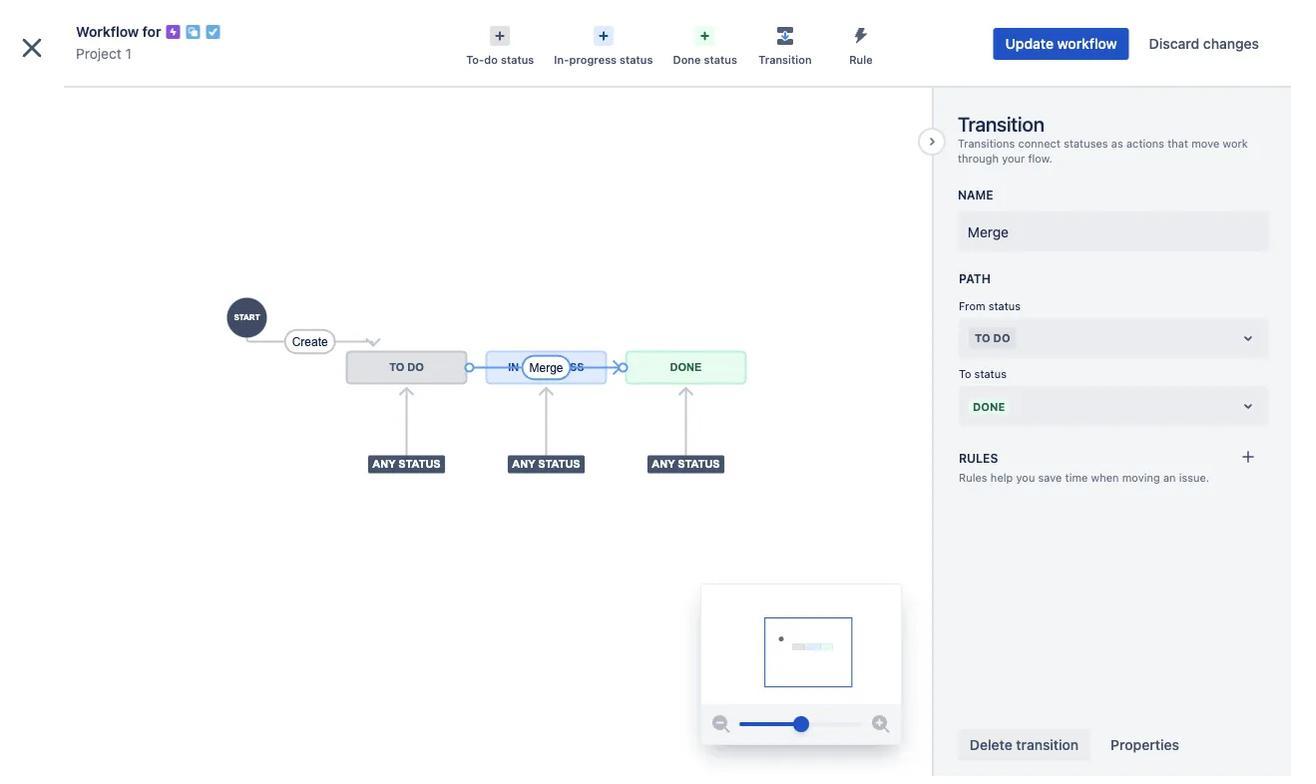 Task type: vqa. For each thing, say whether or not it's contained in the screenshot.
the Other
no



Task type: locate. For each thing, give the bounding box(es) containing it.
to-
[[466, 53, 484, 66]]

status right progress
[[620, 53, 653, 66]]

transition up transitions
[[958, 112, 1045, 135]]

to do
[[975, 332, 1011, 345]]

project
[[76, 45, 122, 62]]

to up the to status text field
[[959, 367, 971, 380]]

transition down create button
[[759, 53, 812, 66]]

you're in the workflow viewfinder, use the arrow keys to move it element
[[701, 585, 901, 705]]

create banner
[[0, 0, 1291, 56]]

rules help you save time when moving an issue.
[[959, 471, 1210, 484]]

done for done status
[[673, 53, 701, 66]]

status up do
[[989, 300, 1021, 313]]

1 vertical spatial rules
[[959, 471, 988, 484]]

to-do status button
[[456, 20, 544, 68]]

rules left help
[[959, 471, 988, 484]]

transition
[[759, 53, 812, 66], [958, 112, 1045, 135]]

0 horizontal spatial done
[[673, 53, 701, 66]]

transition dialog
[[0, 0, 1291, 777]]

transition inside popup button
[[759, 53, 812, 66]]

do
[[484, 53, 498, 66]]

zoom in image
[[869, 713, 893, 736]]

name
[[958, 188, 994, 202]]

move
[[1192, 137, 1220, 150]]

status
[[501, 53, 534, 66], [620, 53, 653, 66], [704, 53, 737, 66], [989, 300, 1021, 313], [975, 367, 1007, 380]]

discard changes button
[[1137, 28, 1271, 60]]

changes
[[1203, 35, 1259, 52]]

rule
[[849, 53, 873, 66]]

to left do
[[975, 332, 991, 345]]

0 horizontal spatial to
[[959, 367, 971, 380]]

project 1
[[76, 45, 132, 62]]

1 horizontal spatial done
[[973, 400, 1005, 413]]

workflow
[[1057, 35, 1117, 52]]

1 rules from the top
[[959, 451, 998, 465]]

to for to status
[[959, 367, 971, 380]]

done inside popup button
[[673, 53, 701, 66]]

workflow
[[76, 23, 139, 40]]

properties button
[[1099, 730, 1192, 761]]

transitions
[[958, 137, 1015, 150]]

From status text field
[[1021, 328, 1024, 348]]

do
[[994, 332, 1011, 345]]

status inside popup button
[[620, 53, 653, 66]]

in-progress status
[[554, 53, 653, 66]]

transition transitions connect statuses as actions that move work through your flow.
[[958, 112, 1248, 165]]

done
[[673, 53, 701, 66], [973, 400, 1005, 413]]

to
[[975, 332, 991, 345], [959, 367, 971, 380]]

update workflow
[[1006, 35, 1117, 52]]

status right do
[[501, 53, 534, 66]]

done status button
[[663, 20, 747, 68]]

close workflow editor image
[[16, 32, 48, 64]]

save
[[1038, 471, 1062, 484]]

0 vertical spatial done
[[673, 53, 701, 66]]

0 vertical spatial rules
[[959, 451, 998, 465]]

from
[[959, 300, 986, 313]]

To status text field
[[969, 396, 973, 416]]

1 horizontal spatial to
[[975, 332, 991, 345]]

1 group from the top
[[8, 193, 232, 450]]

transition button
[[747, 20, 823, 68]]

transition inside transition transitions connect statuses as actions that move work through your flow.
[[958, 112, 1045, 135]]

status inside popup button
[[704, 53, 737, 66]]

2 rules from the top
[[959, 471, 988, 484]]

Zoom level range field
[[739, 705, 863, 744]]

zoom out image
[[709, 713, 733, 736]]

help
[[991, 471, 1013, 484]]

that
[[1168, 137, 1189, 150]]

transition for transition
[[759, 53, 812, 66]]

transition
[[1016, 737, 1079, 753]]

rules for rules
[[959, 451, 998, 465]]

rules
[[959, 451, 998, 465], [959, 471, 988, 484]]

add rule image
[[1240, 449, 1256, 465]]

moving
[[1122, 471, 1160, 484]]

jira software image
[[52, 15, 186, 39], [52, 15, 186, 39]]

create
[[739, 19, 783, 35]]

rules up help
[[959, 451, 998, 465]]

status down create button
[[704, 53, 737, 66]]

0 horizontal spatial transition
[[759, 53, 812, 66]]

0 vertical spatial transition
[[759, 53, 812, 66]]

1 vertical spatial to
[[959, 367, 971, 380]]

2 group from the top
[[8, 344, 232, 398]]

1 vertical spatial transition
[[958, 112, 1045, 135]]

primary element
[[12, 0, 912, 55]]

to status
[[959, 367, 1007, 380]]

group
[[8, 193, 232, 450], [8, 344, 232, 398]]

1 horizontal spatial transition
[[958, 112, 1045, 135]]

project 1 link
[[76, 42, 132, 66]]

status down to do
[[975, 367, 1007, 380]]

1 vertical spatial done
[[973, 400, 1005, 413]]

0 vertical spatial to
[[975, 332, 991, 345]]



Task type: describe. For each thing, give the bounding box(es) containing it.
connect
[[1018, 137, 1061, 150]]

1
[[125, 45, 132, 62]]

to for to do
[[975, 332, 991, 345]]

status for from status
[[989, 300, 1021, 313]]

open image
[[1236, 326, 1260, 350]]

status inside popup button
[[501, 53, 534, 66]]

in-progress status button
[[544, 20, 663, 68]]

Search field
[[912, 11, 1112, 43]]

flow.
[[1028, 152, 1053, 165]]

rules for rules help you save time when moving an issue.
[[959, 471, 988, 484]]

discard changes
[[1149, 35, 1259, 52]]

update
[[1006, 35, 1054, 52]]

time
[[1065, 471, 1088, 484]]

as
[[1112, 137, 1123, 150]]

workflow for
[[76, 23, 161, 40]]

path
[[959, 272, 991, 286]]

open image
[[1236, 394, 1260, 418]]

status for done status
[[704, 53, 737, 66]]

create button
[[727, 11, 795, 43]]

your
[[1002, 152, 1025, 165]]

an
[[1163, 471, 1176, 484]]

issue.
[[1179, 471, 1210, 484]]

through
[[958, 152, 999, 165]]

from status
[[959, 300, 1021, 313]]

statuses
[[1064, 137, 1108, 150]]

update workflow button
[[994, 28, 1129, 60]]

progress
[[569, 53, 617, 66]]

properties
[[1111, 737, 1180, 753]]

status for to status
[[975, 367, 1007, 380]]

merge
[[968, 223, 1009, 240]]

actions
[[1127, 137, 1165, 150]]

for
[[142, 23, 161, 40]]

in-
[[554, 53, 569, 66]]

done for done
[[973, 400, 1005, 413]]

discard
[[1149, 35, 1200, 52]]

done status
[[673, 53, 737, 66]]

rule button
[[823, 20, 899, 68]]

to-do status
[[466, 53, 534, 66]]

delete
[[970, 737, 1013, 753]]

when
[[1091, 471, 1119, 484]]

work
[[1223, 137, 1248, 150]]

you
[[1016, 471, 1035, 484]]

delete transition
[[970, 737, 1079, 753]]

transition for transition transitions connect statuses as actions that move work through your flow.
[[958, 112, 1045, 135]]

delete transition button
[[958, 730, 1091, 761]]



